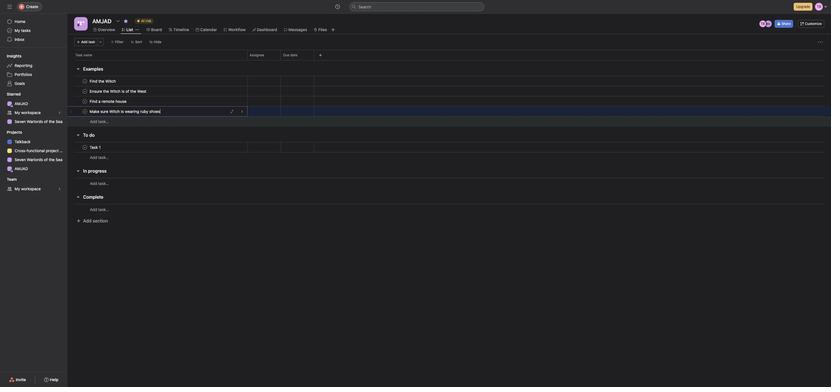 Task type: vqa. For each thing, say whether or not it's contained in the screenshot.
the middle My
yes



Task type: describe. For each thing, give the bounding box(es) containing it.
find the witch cell
[[67, 76, 247, 87]]

to do
[[83, 133, 95, 138]]

seven warlords of the sea link for talkback
[[3, 156, 64, 165]]

1 my workspace link from the top
[[3, 108, 64, 117]]

header to do tree grid
[[67, 142, 831, 163]]

name
[[83, 53, 92, 57]]

Task 1 text field
[[88, 145, 102, 150]]

hide button
[[147, 38, 164, 46]]

calendar
[[200, 27, 217, 32]]

tb
[[761, 22, 765, 26]]

global element
[[0, 14, 67, 47]]

to
[[83, 133, 88, 138]]

examples
[[83, 67, 103, 72]]

completed image for make sure witch is wearing ruby shoes text box
[[81, 108, 88, 115]]

overview
[[98, 27, 115, 32]]

hide
[[154, 40, 161, 44]]

collapse task list for this section image for examples
[[76, 67, 80, 71]]

1 horizontal spatial more actions image
[[818, 40, 823, 44]]

insights button
[[0, 53, 21, 59]]

create
[[26, 4, 38, 9]]

examples button
[[83, 64, 103, 74]]

seven warlords of the sea for talkback
[[15, 158, 62, 162]]

projects
[[7, 130, 22, 135]]

add left section
[[83, 219, 92, 224]]

amjad for 1st amjad link from the bottom of the page
[[15, 167, 28, 171]]

workflow link
[[224, 27, 246, 33]]

Search tasks, projects, and more text field
[[349, 2, 484, 11]]

my for my tasks link
[[15, 28, 20, 33]]

portfolios
[[15, 72, 32, 77]]

completed image for find the witch text field on the top of the page
[[81, 78, 88, 85]]

to do button
[[83, 130, 95, 140]]

task
[[88, 40, 95, 44]]

add section button
[[74, 216, 110, 226]]

task 1 cell
[[67, 142, 247, 153]]

see details, my workspace image for my workspace link in the teams element
[[58, 188, 61, 191]]

Make sure Witch is wearing ruby shoes text field
[[88, 109, 162, 114]]

upgrade
[[796, 4, 810, 9]]

header examples tree grid
[[67, 76, 831, 127]]

talkback link
[[3, 138, 64, 147]]

in progress
[[83, 169, 107, 174]]

my workspace for my workspace link in the teams element
[[15, 187, 41, 192]]

task
[[75, 53, 83, 57]]

4 add task… row from the top
[[67, 204, 831, 215]]

help
[[50, 378, 58, 383]]

add task… inside "header examples" tree grid
[[90, 119, 109, 124]]

add task
[[81, 40, 95, 44]]

the for amjad
[[49, 119, 55, 124]]

portfolios link
[[3, 70, 64, 79]]

board
[[151, 27, 162, 32]]

completed checkbox for find the witch text field on the top of the page
[[81, 78, 88, 85]]

my workspace link inside teams element
[[3, 185, 64, 194]]

3 task… from the top
[[98, 181, 109, 186]]

risk
[[146, 19, 151, 23]]

section
[[93, 219, 108, 224]]

my tasks
[[15, 28, 31, 33]]

amjad for 1st amjad link
[[15, 101, 28, 106]]

add task… button for third add task… row from the top
[[90, 181, 109, 187]]

sort button
[[128, 38, 145, 46]]

at
[[141, 19, 145, 23]]

task… inside "header examples" tree grid
[[98, 119, 109, 124]]

workflow
[[228, 27, 246, 32]]

add up add section button
[[90, 207, 97, 212]]

Find the Witch text field
[[88, 78, 118, 84]]

my for 2nd my workspace link from the bottom of the page
[[15, 110, 20, 115]]

completed image
[[81, 88, 88, 95]]

talkback
[[15, 140, 31, 144]]

task name
[[75, 53, 92, 57]]

of for amjad
[[44, 119, 48, 124]]

due
[[283, 53, 289, 57]]

seven for amjad
[[15, 119, 26, 124]]

reporting link
[[3, 61, 64, 70]]

messages
[[288, 27, 307, 32]]

warlords for amjad
[[27, 119, 43, 124]]

sea for talkback
[[56, 158, 62, 162]]

sea for amjad
[[56, 119, 62, 124]]

functional
[[27, 149, 45, 153]]

insights element
[[0, 51, 67, 89]]

of for talkback
[[44, 158, 48, 162]]

overview link
[[93, 27, 115, 33]]

projects element
[[0, 128, 67, 175]]

starred element
[[0, 89, 67, 128]]

my for my workspace link in the teams element
[[15, 187, 20, 192]]

workspace inside teams element
[[21, 187, 41, 192]]



Task type: locate. For each thing, give the bounding box(es) containing it.
2 collapse task list for this section image from the top
[[76, 169, 80, 174]]

completed checkbox up completed icon
[[81, 78, 88, 85]]

0 vertical spatial completed checkbox
[[81, 78, 88, 85]]

messages link
[[284, 27, 307, 33]]

collapse task list for this section image down task
[[76, 67, 80, 71]]

1 vertical spatial the
[[49, 158, 55, 162]]

cross-functional project plan link
[[3, 147, 67, 156]]

timeline link
[[169, 27, 189, 33]]

Completed checkbox
[[81, 88, 88, 95], [81, 98, 88, 105], [81, 108, 88, 115]]

2 seven warlords of the sea link from the top
[[3, 156, 64, 165]]

the inside starred element
[[49, 119, 55, 124]]

collapse task list for this section image left to
[[76, 133, 80, 138]]

task… down 'find a remote house' text box
[[98, 119, 109, 124]]

filter button
[[108, 38, 126, 46]]

4 add task… from the top
[[90, 207, 109, 212]]

cross-
[[15, 149, 27, 153]]

inbox link
[[3, 35, 64, 44]]

amjad inside starred element
[[15, 101, 28, 106]]

2 collapse task list for this section image from the top
[[76, 195, 80, 200]]

3 completed checkbox from the top
[[81, 108, 88, 115]]

in
[[83, 169, 87, 174]]

1 the from the top
[[49, 119, 55, 124]]

completed checkbox inside the make sure witch is wearing ruby shoes cell
[[81, 108, 88, 115]]

add inside "header examples" tree grid
[[90, 119, 97, 124]]

add inside header to do tree grid
[[90, 155, 97, 160]]

add task button
[[74, 38, 98, 46]]

1 vertical spatial my workspace link
[[3, 185, 64, 194]]

seven down cross-
[[15, 158, 26, 162]]

workspace inside starred element
[[21, 110, 41, 115]]

Find a remote house text field
[[88, 99, 128, 104]]

collapse task list for this section image
[[76, 67, 80, 71], [76, 195, 80, 200]]

of
[[44, 119, 48, 124], [44, 158, 48, 162]]

1 task… from the top
[[98, 119, 109, 124]]

2 see details, my workspace image from the top
[[58, 188, 61, 191]]

completed checkbox for task 1 text box
[[81, 144, 88, 151]]

0 vertical spatial my
[[15, 28, 20, 33]]

my inside teams element
[[15, 187, 20, 192]]

0 vertical spatial seven warlords of the sea link
[[3, 117, 64, 126]]

sea inside starred element
[[56, 119, 62, 124]]

1 add task… row from the top
[[67, 117, 831, 127]]

completed checkbox inside find a remote house cell
[[81, 98, 88, 105]]

upgrade button
[[794, 3, 813, 11]]

files
[[318, 27, 327, 32]]

do
[[89, 133, 95, 138]]

workspace
[[21, 110, 41, 115], [21, 187, 41, 192]]

3 my from the top
[[15, 187, 20, 192]]

add task… button up do
[[90, 119, 109, 125]]

board link
[[147, 27, 162, 33]]

0 vertical spatial amjad
[[15, 101, 28, 106]]

3 add task… button from the top
[[90, 181, 109, 187]]

add up do
[[90, 119, 97, 124]]

seven warlords of the sea inside starred element
[[15, 119, 62, 124]]

add down task 1 text box
[[90, 155, 97, 160]]

add left task
[[81, 40, 87, 44]]

1 vertical spatial warlords
[[27, 158, 43, 162]]

my workspace down team
[[15, 187, 41, 192]]

2 sea from the top
[[56, 158, 62, 162]]

completed checkbox inside find the witch cell
[[81, 78, 88, 85]]

my tasks link
[[3, 26, 64, 35]]

the up the talkback link at the left top of the page
[[49, 119, 55, 124]]

warlords up the talkback link at the left top of the page
[[27, 119, 43, 124]]

timeline
[[173, 27, 189, 32]]

of inside projects 'element'
[[44, 158, 48, 162]]

1 vertical spatial of
[[44, 158, 48, 162]]

home
[[15, 19, 25, 24]]

row
[[67, 50, 831, 60], [74, 60, 824, 61], [67, 76, 831, 87], [67, 86, 831, 97], [67, 96, 831, 107], [67, 106, 831, 117], [67, 142, 831, 153]]

progress
[[88, 169, 107, 174]]

1 my workspace from the top
[[15, 110, 41, 115]]

add section
[[83, 219, 108, 224]]

2 vertical spatial completed checkbox
[[81, 108, 88, 115]]

add task… button for 4th add task… row from the top of the page
[[90, 207, 109, 213]]

complete
[[83, 195, 103, 200]]

1 vertical spatial my workspace
[[15, 187, 41, 192]]

0 vertical spatial collapse task list for this section image
[[76, 67, 80, 71]]

my down starred
[[15, 110, 20, 115]]

completed checkbox for ensure the witch is of the west text box
[[81, 88, 88, 95]]

0 vertical spatial workspace
[[21, 110, 41, 115]]

board image
[[78, 21, 84, 27]]

2 warlords from the top
[[27, 158, 43, 162]]

my down team
[[15, 187, 20, 192]]

completed image for 'find a remote house' text box
[[81, 98, 88, 105]]

1 amjad from the top
[[15, 101, 28, 106]]

assignee
[[250, 53, 264, 57]]

tab actions image
[[135, 28, 139, 31]]

seven warlords of the sea link inside starred element
[[3, 117, 64, 126]]

2 workspace from the top
[[21, 187, 41, 192]]

see details, my workspace image for 2nd my workspace link from the bottom of the page
[[58, 111, 61, 115]]

add task… button for first add task… row from the top
[[90, 119, 109, 125]]

add task… button inside "header examples" tree grid
[[90, 119, 109, 125]]

collapse task list for this section image left in
[[76, 169, 80, 174]]

the
[[49, 119, 55, 124], [49, 158, 55, 162]]

hide sidebar image
[[7, 4, 12, 9]]

2 add task… row from the top
[[67, 153, 831, 163]]

1 vertical spatial collapse task list for this section image
[[76, 195, 80, 200]]

seven
[[15, 119, 26, 124], [15, 158, 26, 162]]

1 amjad link from the top
[[3, 99, 64, 108]]

1 add task… from the top
[[90, 119, 109, 124]]

seven up projects
[[15, 119, 26, 124]]

2 amjad from the top
[[15, 167, 28, 171]]

due date
[[283, 53, 297, 57]]

0 vertical spatial see details, my workspace image
[[58, 111, 61, 115]]

add task… button
[[90, 119, 109, 125], [90, 155, 109, 161], [90, 181, 109, 187], [90, 207, 109, 213]]

1 seven warlords of the sea link from the top
[[3, 117, 64, 126]]

3 completed image from the top
[[81, 108, 88, 115]]

show options image
[[116, 19, 120, 23]]

help button
[[41, 375, 62, 386]]

completed checkbox inside ensure the witch is of the west "cell"
[[81, 88, 88, 95]]

1 my from the top
[[15, 28, 20, 33]]

1 seven warlords of the sea from the top
[[15, 119, 62, 124]]

1 collapse task list for this section image from the top
[[76, 133, 80, 138]]

of down cross-functional project plan
[[44, 158, 48, 162]]

1 vertical spatial sea
[[56, 158, 62, 162]]

warlords for talkback
[[27, 158, 43, 162]]

1 collapse task list for this section image from the top
[[76, 67, 80, 71]]

list link
[[122, 27, 133, 33]]

amjad inside projects 'element'
[[15, 167, 28, 171]]

add task… button down task 1 text box
[[90, 155, 109, 161]]

1 completed checkbox from the top
[[81, 78, 88, 85]]

team button
[[0, 177, 17, 183]]

0 vertical spatial seven
[[15, 119, 26, 124]]

add task… button for third add task… row from the bottom
[[90, 155, 109, 161]]

2 completed checkbox from the top
[[81, 144, 88, 151]]

add task… inside header to do tree grid
[[90, 155, 109, 160]]

3 add task… from the top
[[90, 181, 109, 186]]

my workspace
[[15, 110, 41, 115], [15, 187, 41, 192]]

completed image for task 1 text box
[[81, 144, 88, 151]]

my workspace link
[[3, 108, 64, 117], [3, 185, 64, 194]]

plan
[[60, 149, 67, 153]]

create button
[[17, 2, 42, 11]]

completed image inside find a remote house cell
[[81, 98, 88, 105]]

task…
[[98, 119, 109, 124], [98, 155, 109, 160], [98, 181, 109, 186], [98, 207, 109, 212]]

warlords inside projects 'element'
[[27, 158, 43, 162]]

invite button
[[5, 375, 30, 386]]

0 vertical spatial of
[[44, 119, 48, 124]]

my inside starred element
[[15, 110, 20, 115]]

warlords down cross-functional project plan link
[[27, 158, 43, 162]]

tasks
[[21, 28, 31, 33]]

1 seven from the top
[[15, 119, 26, 124]]

dashboard
[[257, 27, 277, 32]]

starred
[[7, 92, 21, 97]]

goals link
[[3, 79, 64, 88]]

sort
[[135, 40, 142, 44]]

2 my workspace link from the top
[[3, 185, 64, 194]]

add task… up do
[[90, 119, 109, 124]]

completed image inside task 1 cell
[[81, 144, 88, 151]]

amjad link up teams element at the left of page
[[3, 165, 64, 174]]

at risk button
[[132, 17, 156, 25]]

my workspace for 2nd my workspace link from the bottom of the page
[[15, 110, 41, 115]]

1 of from the top
[[44, 119, 48, 124]]

task… up section
[[98, 207, 109, 212]]

0 vertical spatial warlords
[[27, 119, 43, 124]]

add task… button inside header to do tree grid
[[90, 155, 109, 161]]

date
[[290, 53, 297, 57]]

see details, my workspace image inside starred element
[[58, 111, 61, 115]]

of inside starred element
[[44, 119, 48, 124]]

home link
[[3, 17, 64, 26]]

1 completed image from the top
[[81, 78, 88, 85]]

1 workspace from the top
[[21, 110, 41, 115]]

0 vertical spatial the
[[49, 119, 55, 124]]

files link
[[314, 27, 327, 33]]

Completed checkbox
[[81, 78, 88, 85], [81, 144, 88, 151]]

more actions image down customize
[[818, 40, 823, 44]]

make sure witch is wearing ruby shoes cell
[[67, 106, 247, 117]]

my workspace inside starred element
[[15, 110, 41, 115]]

4 task… from the top
[[98, 207, 109, 212]]

warlords
[[27, 119, 43, 124], [27, 158, 43, 162]]

my inside global element
[[15, 28, 20, 33]]

cross-functional project plan
[[15, 149, 67, 153]]

share button
[[774, 20, 793, 28]]

the down project
[[49, 158, 55, 162]]

collapse task list for this section image left complete button at the left
[[76, 195, 80, 200]]

2 my workspace from the top
[[15, 187, 41, 192]]

teams element
[[0, 175, 67, 195]]

4 add task… button from the top
[[90, 207, 109, 213]]

ex
[[767, 22, 770, 26]]

None text field
[[91, 16, 113, 26]]

projects button
[[0, 130, 22, 135]]

filter
[[115, 40, 123, 44]]

see details, my workspace image
[[58, 111, 61, 115], [58, 188, 61, 191]]

completed checkbox left task 1 text box
[[81, 144, 88, 151]]

amjad link down goals link
[[3, 99, 64, 108]]

1 vertical spatial seven warlords of the sea
[[15, 158, 62, 162]]

1 vertical spatial seven
[[15, 158, 26, 162]]

more actions image
[[818, 40, 823, 44], [99, 40, 102, 44]]

add task… up section
[[90, 207, 109, 212]]

completed checkbox inside task 1 cell
[[81, 144, 88, 151]]

2 of from the top
[[44, 158, 48, 162]]

1 vertical spatial workspace
[[21, 187, 41, 192]]

2 my from the top
[[15, 110, 20, 115]]

the for talkback
[[49, 158, 55, 162]]

move tasks between sections image
[[230, 110, 234, 113]]

2 add task… button from the top
[[90, 155, 109, 161]]

amjad down starred
[[15, 101, 28, 106]]

2 seven warlords of the sea from the top
[[15, 158, 62, 162]]

add field image
[[319, 54, 322, 57]]

1 sea from the top
[[56, 119, 62, 124]]

my left tasks
[[15, 28, 20, 33]]

0 vertical spatial amjad link
[[3, 99, 64, 108]]

2 amjad link from the top
[[3, 165, 64, 174]]

inbox
[[15, 37, 24, 42]]

project
[[46, 149, 59, 153]]

completed image
[[81, 78, 88, 85], [81, 98, 88, 105], [81, 108, 88, 115], [81, 144, 88, 151]]

0 vertical spatial seven warlords of the sea
[[15, 119, 62, 124]]

0 vertical spatial sea
[[56, 119, 62, 124]]

collapse task list for this section image
[[76, 133, 80, 138], [76, 169, 80, 174]]

my workspace link down team
[[3, 185, 64, 194]]

1 vertical spatial amjad
[[15, 167, 28, 171]]

completed checkbox for 'find a remote house' text box
[[81, 98, 88, 105]]

seven warlords of the sea up the talkback link at the left top of the page
[[15, 119, 62, 124]]

complete button
[[83, 192, 103, 202]]

1 vertical spatial my
[[15, 110, 20, 115]]

remove from starred image
[[124, 19, 128, 23]]

details image
[[240, 110, 244, 113]]

0 vertical spatial collapse task list for this section image
[[76, 133, 80, 138]]

share
[[782, 22, 791, 26]]

add task… down progress
[[90, 181, 109, 186]]

seven warlords of the sea inside projects 'element'
[[15, 158, 62, 162]]

my workspace inside teams element
[[15, 187, 41, 192]]

0 vertical spatial completed checkbox
[[81, 88, 88, 95]]

2 vertical spatial my
[[15, 187, 20, 192]]

add down in progress button on the left
[[90, 181, 97, 186]]

sea
[[56, 119, 62, 124], [56, 158, 62, 162]]

2 add task… from the top
[[90, 155, 109, 160]]

starred button
[[0, 92, 21, 97]]

calendar link
[[196, 27, 217, 33]]

2 completed checkbox from the top
[[81, 98, 88, 105]]

my workspace link down starred
[[3, 108, 64, 117]]

team
[[7, 177, 17, 182]]

more actions image right task
[[99, 40, 102, 44]]

task… down task 1 text box
[[98, 155, 109, 160]]

completed checkbox for make sure witch is wearing ruby shoes text box
[[81, 108, 88, 115]]

2 completed image from the top
[[81, 98, 88, 105]]

seven inside starred element
[[15, 119, 26, 124]]

warlords inside starred element
[[27, 119, 43, 124]]

add
[[81, 40, 87, 44], [90, 119, 97, 124], [90, 155, 97, 160], [90, 181, 97, 186], [90, 207, 97, 212], [83, 219, 92, 224]]

1 completed checkbox from the top
[[81, 88, 88, 95]]

1 vertical spatial collapse task list for this section image
[[76, 169, 80, 174]]

1 vertical spatial amjad link
[[3, 165, 64, 174]]

the inside projects 'element'
[[49, 158, 55, 162]]

add tab image
[[331, 28, 335, 32]]

task… down progress
[[98, 181, 109, 186]]

1 see details, my workspace image from the top
[[58, 111, 61, 115]]

see details, my workspace image inside teams element
[[58, 188, 61, 191]]

history image
[[335, 4, 340, 9]]

add task… button up section
[[90, 207, 109, 213]]

0 vertical spatial my workspace
[[15, 110, 41, 115]]

2 the from the top
[[49, 158, 55, 162]]

0 vertical spatial my workspace link
[[3, 108, 64, 117]]

amjad
[[15, 101, 28, 106], [15, 167, 28, 171]]

ensure the witch is of the west cell
[[67, 86, 247, 97]]

in progress button
[[83, 166, 107, 176]]

1 add task… button from the top
[[90, 119, 109, 125]]

4 completed image from the top
[[81, 144, 88, 151]]

at risk
[[141, 19, 151, 23]]

1 vertical spatial completed checkbox
[[81, 98, 88, 105]]

row containing task name
[[67, 50, 831, 60]]

task… inside header to do tree grid
[[98, 155, 109, 160]]

add task… row
[[67, 117, 831, 127], [67, 153, 831, 163], [67, 178, 831, 189], [67, 204, 831, 215]]

2 task… from the top
[[98, 155, 109, 160]]

add task…
[[90, 119, 109, 124], [90, 155, 109, 160], [90, 181, 109, 186], [90, 207, 109, 212]]

add task… button down progress
[[90, 181, 109, 187]]

1 warlords from the top
[[27, 119, 43, 124]]

find a remote house cell
[[67, 96, 247, 107]]

seven warlords of the sea for amjad
[[15, 119, 62, 124]]

seven for talkback
[[15, 158, 26, 162]]

seven warlords of the sea link up the talkback link at the left top of the page
[[3, 117, 64, 126]]

list
[[126, 27, 133, 32]]

completed image inside find the witch cell
[[81, 78, 88, 85]]

seven warlords of the sea link for amjad
[[3, 117, 64, 126]]

Ensure the Witch is of the West text field
[[88, 89, 148, 94]]

goals
[[15, 81, 25, 86]]

1 vertical spatial completed checkbox
[[81, 144, 88, 151]]

customize button
[[798, 20, 824, 28]]

seven inside projects 'element'
[[15, 158, 26, 162]]

customize
[[805, 22, 822, 26]]

my workspace down starred
[[15, 110, 41, 115]]

0 horizontal spatial more actions image
[[99, 40, 102, 44]]

reporting
[[15, 63, 32, 68]]

collapse task list for this section image for complete
[[76, 195, 80, 200]]

add task… down task 1 text box
[[90, 155, 109, 160]]

sea inside projects 'element'
[[56, 158, 62, 162]]

insights
[[7, 54, 21, 58]]

dashboard link
[[252, 27, 277, 33]]

1 vertical spatial seven warlords of the sea link
[[3, 156, 64, 165]]

3 add task… row from the top
[[67, 178, 831, 189]]

seven warlords of the sea link down the functional
[[3, 156, 64, 165]]

2 seven from the top
[[15, 158, 26, 162]]

invite
[[16, 378, 26, 383]]

of up the talkback link at the left top of the page
[[44, 119, 48, 124]]

amjad up team
[[15, 167, 28, 171]]

1 vertical spatial see details, my workspace image
[[58, 188, 61, 191]]

seven warlords of the sea down cross-functional project plan
[[15, 158, 62, 162]]



